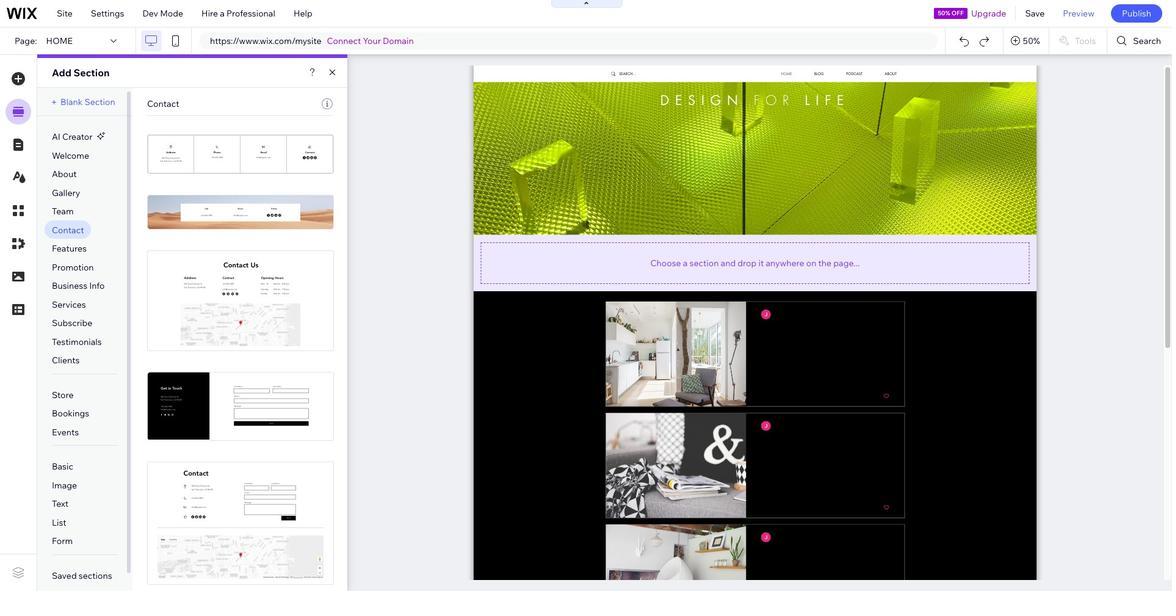 Task type: locate. For each thing, give the bounding box(es) containing it.
1 vertical spatial section
[[85, 96, 115, 107]]

1 vertical spatial a
[[683, 257, 688, 268]]

50% left off
[[938, 9, 950, 17]]

anywhere
[[766, 257, 805, 268]]

https://www.wix.com/mysite connect your domain
[[210, 35, 414, 46]]

info
[[89, 280, 105, 291]]

a left the section
[[683, 257, 688, 268]]

on
[[806, 257, 817, 268]]

ai creator
[[52, 131, 93, 142]]

tools button
[[1050, 27, 1107, 54]]

hire a professional
[[202, 8, 275, 19]]

connect
[[327, 35, 361, 46]]

1 vertical spatial contact
[[52, 224, 84, 235]]

business
[[52, 280, 87, 291]]

events
[[52, 427, 79, 438]]

section
[[690, 257, 719, 268]]

50% for 50%
[[1023, 35, 1040, 46]]

image
[[52, 480, 77, 491]]

tools
[[1075, 35, 1096, 46]]

0 vertical spatial contact
[[147, 98, 179, 109]]

team
[[52, 206, 74, 217]]

0 vertical spatial section
[[74, 67, 110, 79]]

1 horizontal spatial a
[[683, 257, 688, 268]]

1 horizontal spatial 50%
[[1023, 35, 1040, 46]]

0 vertical spatial 50%
[[938, 9, 950, 17]]

business info
[[52, 280, 105, 291]]

add
[[52, 67, 71, 79]]

saved sections
[[52, 570, 112, 581]]

a
[[220, 8, 225, 19], [683, 257, 688, 268]]

0 horizontal spatial a
[[220, 8, 225, 19]]

save button
[[1016, 0, 1054, 27]]

settings
[[91, 8, 124, 19]]

0 horizontal spatial 50%
[[938, 9, 950, 17]]

50%
[[938, 9, 950, 17], [1023, 35, 1040, 46]]

dev mode
[[143, 8, 183, 19]]

creator
[[62, 131, 93, 142]]

section up blank section
[[74, 67, 110, 79]]

upgrade
[[971, 8, 1007, 19]]

section for blank section
[[85, 96, 115, 107]]

home
[[46, 35, 73, 46]]

preview
[[1063, 8, 1095, 19]]

form
[[52, 536, 73, 547]]

it
[[759, 257, 764, 268]]

domain
[[383, 35, 414, 46]]

promotion
[[52, 262, 94, 273]]

dev
[[143, 8, 158, 19]]

0 vertical spatial a
[[220, 8, 225, 19]]

add section
[[52, 67, 110, 79]]

search button
[[1108, 27, 1172, 54]]

section
[[74, 67, 110, 79], [85, 96, 115, 107]]

section right blank
[[85, 96, 115, 107]]

50% inside button
[[1023, 35, 1040, 46]]

saved
[[52, 570, 77, 581]]

a right hire
[[220, 8, 225, 19]]

help
[[294, 8, 312, 19]]

50% off
[[938, 9, 964, 17]]

search
[[1133, 35, 1161, 46]]

50% down save button
[[1023, 35, 1040, 46]]

site
[[57, 8, 73, 19]]

features
[[52, 243, 87, 254]]

contact
[[147, 98, 179, 109], [52, 224, 84, 235]]

1 vertical spatial 50%
[[1023, 35, 1040, 46]]

services
[[52, 299, 86, 310]]

basic
[[52, 461, 73, 472]]



Task type: describe. For each thing, give the bounding box(es) containing it.
off
[[952, 9, 964, 17]]

0 horizontal spatial contact
[[52, 224, 84, 235]]

blank section
[[60, 96, 115, 107]]

https://www.wix.com/mysite
[[210, 35, 322, 46]]

list
[[52, 517, 66, 528]]

about
[[52, 169, 77, 180]]

sections
[[79, 570, 112, 581]]

preview button
[[1054, 0, 1104, 27]]

hire
[[202, 8, 218, 19]]

testimonials
[[52, 336, 102, 347]]

store
[[52, 389, 74, 400]]

professional
[[227, 8, 275, 19]]

save
[[1025, 8, 1045, 19]]

welcome
[[52, 150, 89, 161]]

bookings
[[52, 408, 89, 419]]

publish button
[[1111, 4, 1163, 23]]

your
[[363, 35, 381, 46]]

gallery
[[52, 187, 80, 198]]

choose
[[651, 257, 681, 268]]

choose a section and drop it anywhere on the page...
[[651, 257, 860, 268]]

blank
[[60, 96, 83, 107]]

ai
[[52, 131, 60, 142]]

the
[[819, 257, 832, 268]]

a for section
[[683, 257, 688, 268]]

drop
[[738, 257, 757, 268]]

publish
[[1122, 8, 1152, 19]]

and
[[721, 257, 736, 268]]

50% button
[[1004, 27, 1049, 54]]

page...
[[834, 257, 860, 268]]

text
[[52, 498, 68, 509]]

50% for 50% off
[[938, 9, 950, 17]]

clients
[[52, 355, 80, 366]]

a for professional
[[220, 8, 225, 19]]

subscribe
[[52, 318, 92, 329]]

mode
[[160, 8, 183, 19]]

1 horizontal spatial contact
[[147, 98, 179, 109]]

section for add section
[[74, 67, 110, 79]]



Task type: vqa. For each thing, say whether or not it's contained in the screenshot.
Orange,
no



